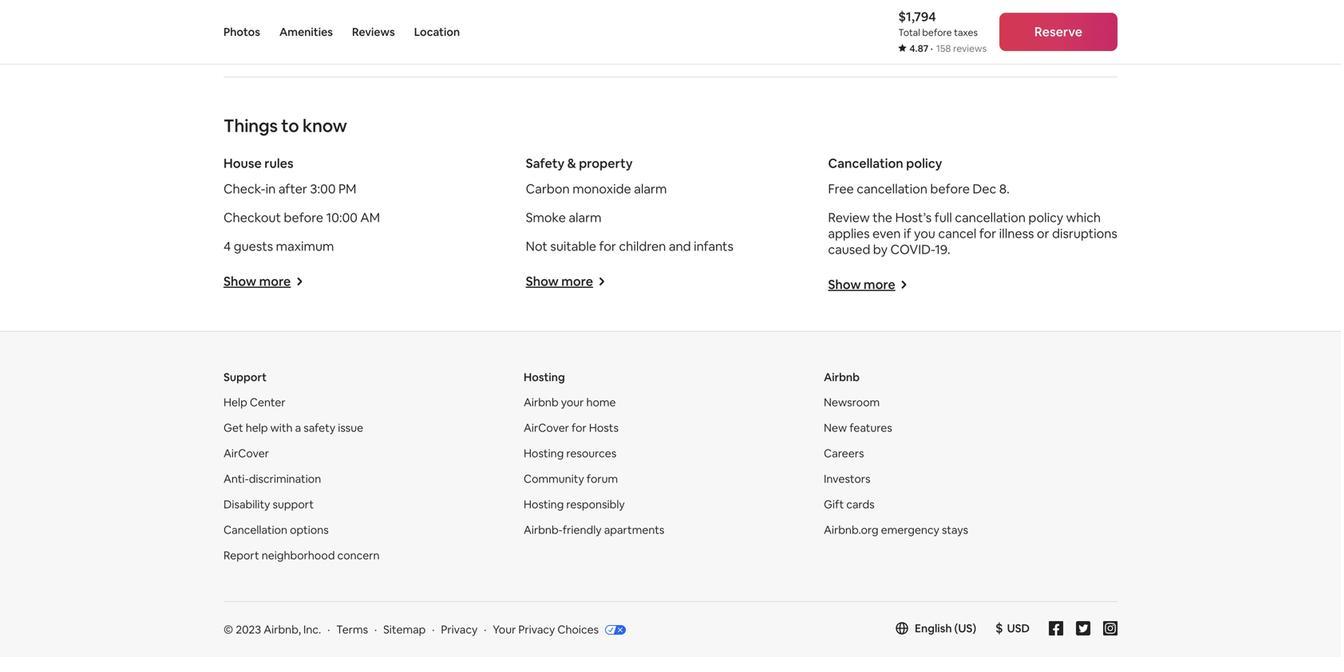 Task type: vqa. For each thing, say whether or not it's contained in the screenshot.
Anti-discrimination link
yes



Task type: locate. For each thing, give the bounding box(es) containing it.
show for guests
[[224, 273, 256, 290]]

privacy
[[441, 623, 478, 637], [518, 623, 555, 637]]

for left hosts
[[572, 421, 587, 435]]

more down by
[[864, 277, 895, 293]]

show more
[[224, 273, 291, 290], [526, 273, 593, 290], [828, 277, 895, 293]]

airbnb up aircover for hosts 'link'
[[524, 395, 559, 410]]

show more for guests
[[224, 273, 291, 290]]

1 vertical spatial aircover
[[224, 447, 269, 461]]

hosting responsibly
[[524, 498, 625, 512]]

0 vertical spatial the
[[409, 13, 424, 25]]

help
[[224, 395, 247, 410]]

show more button
[[224, 273, 304, 290], [526, 273, 606, 290], [828, 277, 908, 293]]

the
[[409, 13, 424, 25], [873, 209, 893, 226]]

hosting
[[524, 370, 565, 385], [524, 447, 564, 461], [524, 498, 564, 512]]

newsroom
[[824, 395, 880, 410]]

aircover for hosts link
[[524, 421, 619, 435]]

4 guests maximum
[[224, 238, 334, 255]]

· right inc.
[[327, 623, 330, 637]]

0 horizontal spatial aircover
[[224, 447, 269, 461]]

community forum
[[524, 472, 618, 487]]

1 vertical spatial airbnb
[[824, 370, 860, 385]]

1 horizontal spatial show more button
[[526, 273, 606, 290]]

before for cancellation
[[930, 181, 970, 197]]

hosting for hosting resources
[[524, 447, 564, 461]]

options
[[290, 523, 329, 538]]

or inside review the host's full cancellation policy which applies even if you cancel for illness or disruptions caused by covid-19.
[[1037, 225, 1049, 242]]

2 vertical spatial hosting
[[524, 498, 564, 512]]

terms
[[336, 623, 368, 637]]

aircover link
[[224, 447, 269, 461]]

cards
[[846, 498, 875, 512]]

0 vertical spatial aircover
[[524, 421, 569, 435]]

know
[[303, 114, 347, 137]]

after
[[278, 181, 307, 197]]

show down caused at the top right of the page
[[828, 277, 861, 293]]

show more for suitable
[[526, 273, 593, 290]]

show more button for suitable
[[526, 273, 606, 290]]

0 vertical spatial alarm
[[634, 181, 667, 197]]

show down 4
[[224, 273, 256, 290]]

© 2023 airbnb, inc.
[[224, 623, 321, 637]]

new
[[824, 421, 847, 435]]

show more down guests
[[224, 273, 291, 290]]

check-
[[224, 181, 266, 197]]

1 vertical spatial alarm
[[569, 209, 602, 226]]

aircover
[[524, 421, 569, 435], [224, 447, 269, 461]]

1 vertical spatial the
[[873, 209, 893, 226]]

hosting up airbnb your home
[[524, 370, 565, 385]]

sitemap link
[[383, 623, 426, 637]]

english (us) button
[[896, 622, 976, 636]]

the down the transfer
[[409, 13, 424, 25]]

0 vertical spatial hosting
[[524, 370, 565, 385]]

for
[[979, 225, 996, 242], [599, 238, 616, 255], [572, 421, 587, 435]]

navigate to twitter image
[[1076, 622, 1091, 636]]

1 vertical spatial cancellation
[[955, 209, 1026, 226]]

privacy left your
[[441, 623, 478, 637]]

1 horizontal spatial show more
[[526, 273, 593, 290]]

disability
[[224, 498, 270, 512]]

center
[[250, 395, 286, 410]]

1 vertical spatial cancellation
[[224, 523, 287, 538]]

hosting responsibly link
[[524, 498, 625, 512]]

1 vertical spatial policy
[[1029, 209, 1064, 226]]

privacy right your
[[518, 623, 555, 637]]

0 horizontal spatial airbnb
[[426, 13, 455, 25]]

photos
[[224, 25, 260, 39]]

outside
[[362, 13, 395, 25]]

1 horizontal spatial the
[[873, 209, 893, 226]]

airbnb up newsroom
[[824, 370, 860, 385]]

before up full
[[930, 181, 970, 197]]

cancellation
[[857, 181, 928, 197], [955, 209, 1026, 226]]

more for suitable
[[561, 273, 593, 290]]

forum
[[587, 472, 618, 487]]

1 horizontal spatial more
[[561, 273, 593, 290]]

0 vertical spatial cancellation
[[857, 181, 928, 197]]

anti-
[[224, 472, 249, 487]]

3:00
[[310, 181, 336, 197]]

your
[[304, 0, 324, 12], [561, 395, 584, 410]]

aircover down airbnb your home link
[[524, 421, 569, 435]]

before up "maximum" in the left of the page
[[284, 209, 323, 226]]

reserve
[[1035, 24, 1083, 40]]

1 vertical spatial hosting
[[524, 447, 564, 461]]

before inside $1,794 total before taxes
[[922, 26, 952, 39]]

1 horizontal spatial ·
[[931, 42, 933, 55]]

0 horizontal spatial privacy
[[441, 623, 478, 637]]

show more button down by
[[828, 277, 908, 293]]

3 hosting from the top
[[524, 498, 564, 512]]

airbnb down the transfer
[[426, 13, 455, 25]]

alarm
[[634, 181, 667, 197], [569, 209, 602, 226]]

0 horizontal spatial the
[[409, 13, 424, 25]]

emergency
[[881, 523, 939, 538]]

the left if
[[873, 209, 893, 226]]

2 horizontal spatial show more button
[[828, 277, 908, 293]]

2 horizontal spatial airbnb
[[824, 370, 860, 385]]

property
[[579, 155, 633, 172]]

for left illness
[[979, 225, 996, 242]]

1 hosting from the top
[[524, 370, 565, 385]]

cancellation down cancellation policy
[[857, 181, 928, 197]]

airbnb for airbnb your home
[[524, 395, 559, 410]]

hosting for hosting
[[524, 370, 565, 385]]

hosting resources link
[[524, 447, 617, 461]]

alarm right monoxide
[[634, 181, 667, 197]]

support
[[273, 498, 314, 512]]

or
[[288, 13, 297, 25], [292, 25, 302, 38], [1037, 225, 1049, 242]]

apartments
[[604, 523, 665, 538]]

policy inside review the host's full cancellation policy which applies even if you cancel for illness or disruptions caused by covid-19.
[[1029, 209, 1064, 226]]

2 horizontal spatial for
[[979, 225, 996, 242]]

&
[[567, 155, 576, 172]]

show more down suitable
[[526, 273, 593, 290]]

your up communicate
[[304, 0, 324, 12]]

hosting up community
[[524, 447, 564, 461]]

or for review
[[1037, 225, 1049, 242]]

1 horizontal spatial airbnb
[[524, 395, 559, 410]]

show more button down suitable
[[526, 273, 606, 290]]

$ usd
[[996, 621, 1030, 637]]

help center
[[224, 395, 286, 410]]

airbnb your home link
[[524, 395, 616, 410]]

0 vertical spatial airbnb
[[426, 13, 455, 25]]

0 horizontal spatial cancellation
[[224, 523, 287, 538]]

your privacy choices
[[493, 623, 599, 637]]

0 vertical spatial ·
[[931, 42, 933, 55]]

before
[[922, 26, 952, 39], [930, 181, 970, 197], [284, 209, 323, 226]]

your
[[493, 623, 516, 637]]

cancellation inside review the host's full cancellation policy which applies even if you cancel for illness or disruptions caused by covid-19.
[[955, 209, 1026, 226]]

show down not
[[526, 273, 559, 290]]

issue
[[338, 421, 363, 435]]

show more down caused at the top right of the page
[[828, 277, 895, 293]]

before up 158 on the right top
[[922, 26, 952, 39]]

money
[[255, 13, 286, 25]]

stays
[[942, 523, 968, 538]]

or right illness
[[1037, 225, 1049, 242]]

0 vertical spatial cancellation
[[828, 155, 903, 172]]

things
[[224, 114, 278, 137]]

policy left which
[[1029, 209, 1064, 226]]

cancellation up free on the right top of the page
[[828, 155, 903, 172]]

concern
[[337, 549, 380, 563]]

more down suitable
[[561, 273, 593, 290]]

1 horizontal spatial cancellation
[[955, 209, 1026, 226]]

0 horizontal spatial show more
[[224, 273, 291, 290]]

report
[[224, 549, 259, 563]]

1 horizontal spatial your
[[561, 395, 584, 410]]

more
[[259, 273, 291, 290], [561, 273, 593, 290], [864, 277, 895, 293]]

$1,794
[[898, 8, 936, 25]]

cancellation down dec
[[955, 209, 1026, 226]]

even
[[873, 225, 901, 242]]

safety
[[526, 155, 565, 172]]

for right suitable
[[599, 238, 616, 255]]

checkout before 10:00 am
[[224, 209, 380, 226]]

reserve button
[[1000, 13, 1118, 51]]

the inside review the host's full cancellation policy which applies even if you cancel for illness or disruptions caused by covid-19.
[[873, 209, 893, 226]]

1 horizontal spatial policy
[[1029, 209, 1064, 226]]

reviews
[[352, 25, 395, 39]]

not
[[526, 238, 548, 255]]

policy up free cancellation before dec 8.
[[906, 155, 942, 172]]

show more button down guests
[[224, 273, 304, 290]]

10:00
[[326, 209, 358, 226]]

2023
[[236, 623, 261, 637]]

before for total
[[922, 26, 952, 39]]

more down 4 guests maximum
[[259, 273, 291, 290]]

to protect your payment, never transfer money or communicate outside of the airbnb website or app.
[[255, 0, 455, 38]]

1 vertical spatial before
[[930, 181, 970, 197]]

carbon monoxide alarm
[[526, 181, 667, 197]]

aircover up anti-
[[224, 447, 269, 461]]

cancellation down disability
[[224, 523, 287, 538]]

0 horizontal spatial show more button
[[224, 273, 304, 290]]

2 vertical spatial airbnb
[[524, 395, 559, 410]]

free
[[828, 181, 854, 197]]

payment,
[[326, 0, 367, 12]]

2 hosting from the top
[[524, 447, 564, 461]]

to
[[255, 0, 266, 12]]

location button
[[414, 0, 460, 64]]

0 vertical spatial before
[[922, 26, 952, 39]]

report neighborhood concern
[[224, 549, 380, 563]]

0 horizontal spatial show
[[224, 273, 256, 290]]

for inside review the host's full cancellation policy which applies even if you cancel for illness or disruptions caused by covid-19.
[[979, 225, 996, 242]]

carbon
[[526, 181, 570, 197]]

never
[[369, 0, 394, 12]]

0 vertical spatial policy
[[906, 155, 942, 172]]

airbnb-
[[524, 523, 563, 538]]

1 horizontal spatial aircover
[[524, 421, 569, 435]]

your up aircover for hosts 'link'
[[561, 395, 584, 410]]

0 horizontal spatial more
[[259, 273, 291, 290]]

0 horizontal spatial ·
[[327, 623, 330, 637]]

hosting up airbnb-
[[524, 498, 564, 512]]

1 horizontal spatial privacy
[[518, 623, 555, 637]]

1 horizontal spatial cancellation
[[828, 155, 903, 172]]

2 horizontal spatial more
[[864, 277, 895, 293]]

0 horizontal spatial your
[[304, 0, 324, 12]]

support
[[224, 370, 267, 385]]

navigate to instagram image
[[1103, 622, 1118, 636]]

©
[[224, 623, 233, 637]]

alarm down carbon monoxide alarm
[[569, 209, 602, 226]]

photos button
[[224, 0, 260, 64]]

children
[[619, 238, 666, 255]]

· left 158 on the right top
[[931, 42, 933, 55]]

1 horizontal spatial show
[[526, 273, 559, 290]]

aircover for aircover for hosts
[[524, 421, 569, 435]]

0 horizontal spatial cancellation
[[857, 181, 928, 197]]

0 vertical spatial your
[[304, 0, 324, 12]]

or down protect
[[288, 13, 297, 25]]

2 privacy from the left
[[518, 623, 555, 637]]

by
[[873, 241, 888, 258]]

or left app.
[[292, 25, 302, 38]]



Task type: describe. For each thing, give the bounding box(es) containing it.
airbnb-friendly apartments link
[[524, 523, 665, 538]]

the inside to protect your payment, never transfer money or communicate outside of the airbnb website or app.
[[409, 13, 424, 25]]

with
[[270, 421, 293, 435]]

cancellation for cancellation policy
[[828, 155, 903, 172]]

features
[[850, 421, 892, 435]]

anti-discrimination link
[[224, 472, 321, 487]]

(us)
[[954, 622, 976, 636]]

4
[[224, 238, 231, 255]]

and
[[669, 238, 691, 255]]

privacy inside 'link'
[[518, 623, 555, 637]]

checkout
[[224, 209, 281, 226]]

safety
[[304, 421, 335, 435]]

terms link
[[336, 623, 368, 637]]

158
[[936, 42, 951, 55]]

airbnb inside to protect your payment, never transfer money or communicate outside of the airbnb website or app.
[[426, 13, 455, 25]]

more for guests
[[259, 273, 291, 290]]

discrimination
[[249, 472, 321, 487]]

protect
[[268, 0, 302, 12]]

1 vertical spatial your
[[561, 395, 584, 410]]

host's
[[895, 209, 932, 226]]

airbnb-friendly apartments
[[524, 523, 665, 538]]

cancellation for cancellation options
[[224, 523, 287, 538]]

airbnb your home
[[524, 395, 616, 410]]

$
[[996, 621, 1003, 637]]

gift cards
[[824, 498, 875, 512]]

community forum link
[[524, 472, 618, 487]]

2 vertical spatial before
[[284, 209, 323, 226]]

1 privacy from the left
[[441, 623, 478, 637]]

of
[[397, 13, 407, 25]]

aircover for hosts
[[524, 421, 619, 435]]

2 horizontal spatial show
[[828, 277, 861, 293]]

disruptions
[[1052, 225, 1118, 242]]

am
[[360, 209, 380, 226]]

check-in after 3:00 pm
[[224, 181, 356, 197]]

in
[[266, 181, 276, 197]]

resources
[[566, 447, 617, 461]]

1 horizontal spatial alarm
[[634, 181, 667, 197]]

amenities
[[279, 25, 333, 39]]

hosting for hosting responsibly
[[524, 498, 564, 512]]

investors
[[824, 472, 871, 487]]

4.87
[[910, 42, 929, 55]]

sitemap
[[383, 623, 426, 637]]

total
[[898, 26, 920, 39]]

review the host's full cancellation policy which applies even if you cancel for illness or disruptions caused by covid-19.
[[828, 209, 1118, 258]]

house rules
[[224, 155, 294, 172]]

new features link
[[824, 421, 892, 435]]

show more button for guests
[[224, 273, 304, 290]]

1 horizontal spatial for
[[599, 238, 616, 255]]

help
[[246, 421, 268, 435]]

or for to
[[292, 25, 302, 38]]

maximum
[[276, 238, 334, 255]]

0 horizontal spatial alarm
[[569, 209, 602, 226]]

airbnb,
[[264, 623, 301, 637]]

rules
[[264, 155, 294, 172]]

pm
[[338, 181, 356, 197]]

newsroom link
[[824, 395, 880, 410]]

illness
[[999, 225, 1034, 242]]

airbnb for airbnb
[[824, 370, 860, 385]]

your privacy choices link
[[493, 623, 626, 639]]

applies
[[828, 225, 870, 242]]

careers
[[824, 447, 864, 461]]

taxes
[[954, 26, 978, 39]]

full
[[935, 209, 952, 226]]

0 horizontal spatial policy
[[906, 155, 942, 172]]

covid-
[[891, 241, 935, 258]]

1 vertical spatial ·
[[327, 623, 330, 637]]

review
[[828, 209, 870, 226]]

4.87 · 158 reviews
[[910, 42, 987, 55]]

english
[[915, 622, 952, 636]]

things to know
[[224, 114, 347, 137]]

to
[[281, 114, 299, 137]]

home
[[586, 395, 616, 410]]

navigate to facebook image
[[1049, 622, 1063, 636]]

new features
[[824, 421, 892, 435]]

show for suitable
[[526, 273, 559, 290]]

8.
[[999, 181, 1010, 197]]

website
[[255, 25, 290, 38]]

2 horizontal spatial show more
[[828, 277, 895, 293]]

a
[[295, 421, 301, 435]]

neighborhood
[[262, 549, 335, 563]]

which
[[1066, 209, 1101, 226]]

$1,794 total before taxes
[[898, 8, 978, 39]]

house
[[224, 155, 262, 172]]

caused
[[828, 241, 870, 258]]

airbnb.org emergency stays link
[[824, 523, 968, 538]]

smoke alarm
[[526, 209, 602, 226]]

location
[[414, 25, 460, 39]]

usd
[[1007, 622, 1030, 636]]

your inside to protect your payment, never transfer money or communicate outside of the airbnb website or app.
[[304, 0, 324, 12]]

amenities button
[[279, 0, 333, 64]]

reviews
[[953, 42, 987, 55]]

friendly
[[563, 523, 602, 538]]

aircover for aircover link
[[224, 447, 269, 461]]

responsibly
[[566, 498, 625, 512]]

0 horizontal spatial for
[[572, 421, 587, 435]]

airbnb.org
[[824, 523, 879, 538]]



